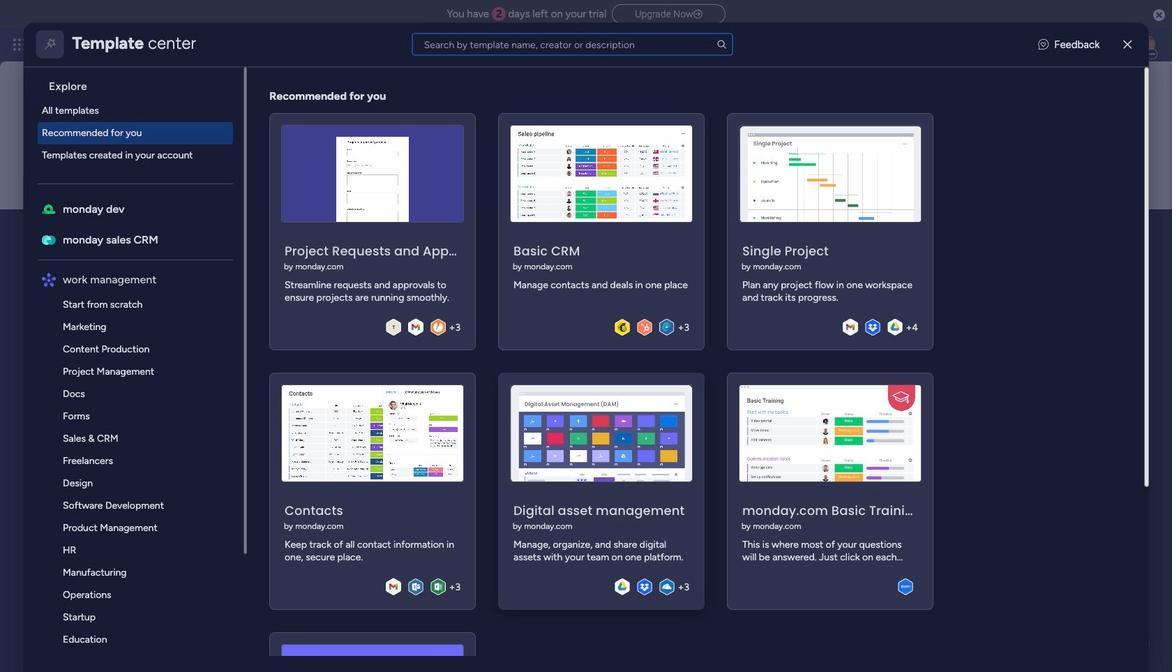 Task type: locate. For each thing, give the bounding box(es) containing it.
heading
[[37, 67, 244, 99]]

close image
[[1124, 39, 1132, 50]]

list box
[[29, 67, 247, 672]]

help image
[[1082, 38, 1096, 52]]

None search field
[[412, 33, 733, 55]]

None field
[[160, 216, 978, 245]]



Task type: vqa. For each thing, say whether or not it's contained in the screenshot.
work management templates element at the left of page
yes



Task type: describe. For each thing, give the bounding box(es) containing it.
dapulse close image
[[1154, 8, 1166, 22]]

explore element
[[37, 99, 244, 166]]

james peterson image
[[1134, 34, 1156, 56]]

Search by template name, creator or description search field
[[412, 33, 733, 55]]

v2 user feedback image
[[1039, 36, 1049, 52]]

dapulse rightstroke image
[[694, 9, 703, 20]]

work management templates element
[[37, 293, 244, 672]]

search image
[[717, 39, 728, 50]]

select product image
[[13, 38, 27, 52]]

search everything image
[[1051, 38, 1065, 52]]



